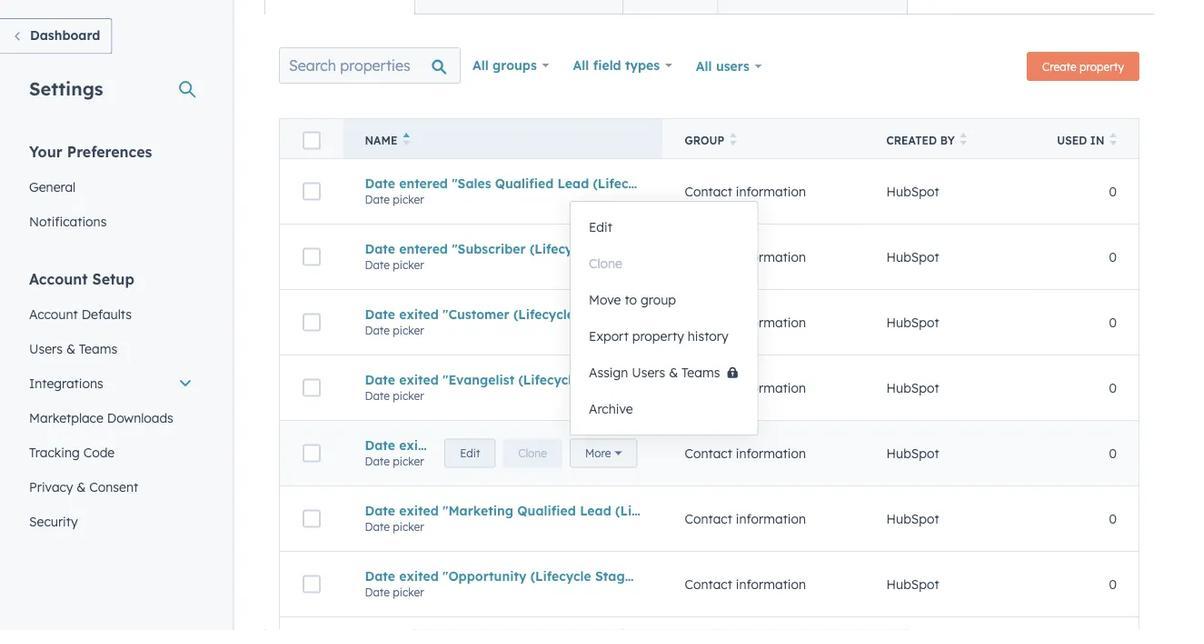 Task type: describe. For each thing, give the bounding box(es) containing it.
(lifecycle for "customer
[[514, 306, 575, 322]]

your preferences element
[[18, 141, 204, 239]]

0 for date exited "evangelist (lifecycle stage pipeline)"
[[1110, 380, 1118, 396]]

contact information for date exited "opportunity (lifecycle stage pipeline)"
[[685, 576, 807, 592]]

stage for date exited "customer (lifecycle stage pipeline)"
[[579, 306, 616, 322]]

12 date from the top
[[365, 520, 390, 534]]

date exited "lead (lifecycle stage pipeline)" button
[[365, 437, 651, 453]]

security
[[29, 513, 78, 529]]

marketplace downloads
[[29, 410, 174, 426]]

create
[[1043, 60, 1077, 73]]

0 horizontal spatial clone
[[519, 446, 547, 460]]

all groups button
[[461, 47, 562, 84]]

all field types button
[[562, 47, 685, 84]]

date exited "customer (lifecycle stage pipeline)" button
[[365, 306, 681, 322]]

used in
[[1058, 134, 1105, 147]]

setup
[[92, 270, 134, 288]]

"evangelist
[[443, 372, 515, 388]]

name button
[[343, 119, 663, 159]]

integrations button
[[18, 366, 204, 401]]

archive
[[589, 401, 633, 417]]

& for consent
[[77, 479, 86, 495]]

date exited "evangelist (lifecycle stage pipeline)" date picker
[[365, 372, 686, 403]]

created
[[887, 134, 938, 147]]

account for account setup
[[29, 270, 88, 288]]

edit for the bottom edit button
[[460, 446, 480, 460]]

date exited "marketing qualified lead (lifecycle stage pipeline)" date picker
[[365, 503, 783, 534]]

teams inside account setup "element"
[[79, 341, 117, 356]]

information for date entered "sales qualified lead (lifecycle stage pipeline)"
[[736, 183, 807, 199]]

1 horizontal spatial clone button
[[571, 246, 758, 282]]

history
[[688, 328, 729, 344]]

stage for date exited "opportunity (lifecycle stage pipeline)"
[[596, 568, 633, 584]]

0 vertical spatial clone
[[589, 256, 623, 271]]

"sales
[[452, 175, 491, 191]]

"subscriber
[[452, 241, 526, 257]]

picker for "evangelist
[[393, 389, 424, 403]]

4 date from the top
[[365, 258, 390, 272]]

1 vertical spatial edit button
[[445, 439, 496, 468]]

account defaults
[[29, 306, 132, 322]]

notifications
[[29, 213, 107, 229]]

created by
[[887, 134, 955, 147]]

stage inside 'date entered "sales qualified lead (lifecycle stage pipeline)" date picker'
[[658, 175, 695, 191]]

all groups
[[473, 57, 537, 73]]

users inside button
[[632, 365, 666, 381]]

general link
[[18, 170, 204, 204]]

contact for date entered "sales qualified lead (lifecycle stage pipeline)"
[[685, 183, 733, 199]]

qualified for "marketing
[[518, 503, 576, 519]]

property for export
[[633, 328, 685, 344]]

picker for "opportunity
[[393, 585, 424, 599]]

types
[[626, 57, 660, 73]]

tab panel containing all groups
[[265, 14, 1155, 630]]

& for teams
[[66, 341, 75, 356]]

0 for date entered "sales qualified lead (lifecycle stage pipeline)"
[[1110, 183, 1118, 199]]

information for date exited "customer (lifecycle stage pipeline)"
[[736, 314, 807, 330]]

press to sort. element for used in
[[1111, 133, 1118, 148]]

stage for date exited "evangelist (lifecycle stage pipeline)"
[[584, 372, 621, 388]]

assign users & teams
[[589, 365, 721, 381]]

date exited "opportunity (lifecycle stage pipeline)" date picker
[[365, 568, 698, 599]]

integrations
[[29, 375, 103, 391]]

by
[[941, 134, 955, 147]]

date entered "sales qualified lead (lifecycle stage pipeline)" button
[[365, 175, 761, 191]]

property for create
[[1080, 60, 1125, 73]]

hubspot for date exited "customer (lifecycle stage pipeline)"
[[887, 314, 940, 330]]

5 hubspot from the top
[[887, 445, 940, 461]]

information for date exited "evangelist (lifecycle stage pipeline)"
[[736, 380, 807, 396]]

1 date from the top
[[365, 175, 396, 191]]

contact information for date entered "sales qualified lead (lifecycle stage pipeline)"
[[685, 183, 807, 199]]

notifications link
[[18, 204, 204, 239]]

stage inside date exited "marketing qualified lead (lifecycle stage pipeline)" date picker
[[680, 503, 718, 519]]

date exited "evangelist (lifecycle stage pipeline)" button
[[365, 372, 686, 388]]

picker for "subscriber
[[393, 258, 424, 272]]

contact information for date exited "customer (lifecycle stage pipeline)"
[[685, 314, 807, 330]]

5 information from the top
[[736, 445, 807, 461]]

group
[[685, 134, 725, 147]]

export property history
[[589, 328, 729, 344]]

hubspot for date entered "sales qualified lead (lifecycle stage pipeline)"
[[887, 183, 940, 199]]

"lead
[[443, 437, 480, 453]]

consent
[[89, 479, 138, 495]]

qualified for "sales
[[495, 175, 554, 191]]

used
[[1058, 134, 1088, 147]]

tracking code link
[[18, 435, 204, 470]]

date exited "marketing qualified lead (lifecycle stage pipeline)" button
[[365, 503, 783, 519]]

dashboard link
[[0, 18, 112, 54]]

0 for date exited "opportunity (lifecycle stage pipeline)"
[[1110, 576, 1118, 592]]

export property history button
[[571, 318, 758, 355]]

press to sort. image for used in
[[1111, 133, 1118, 145]]

exited for "lead
[[399, 437, 439, 453]]

group
[[641, 292, 677, 308]]

0 for date exited "marketing qualified lead (lifecycle stage pipeline)"
[[1110, 511, 1118, 527]]

5 date from the top
[[365, 306, 396, 322]]

general
[[29, 179, 76, 195]]

more button
[[570, 439, 638, 468]]

date exited "customer (lifecycle stage pipeline)" date picker
[[365, 306, 681, 337]]

Search search field
[[279, 47, 461, 84]]

created by button
[[865, 119, 1031, 159]]

edit for rightmost edit button
[[589, 219, 613, 235]]

0 for date entered "subscriber (lifecycle stage pipeline)"
[[1110, 249, 1118, 265]]

your preferences
[[29, 142, 152, 161]]

hubspot for date exited "evangelist (lifecycle stage pipeline)"
[[887, 380, 940, 396]]

defaults
[[82, 306, 132, 322]]

5 contact from the top
[[685, 445, 733, 461]]

(lifecycle for "lead
[[484, 437, 545, 453]]

pipeline)" inside date exited "marketing qualified lead (lifecycle stage pipeline)" date picker
[[722, 503, 783, 519]]

code
[[83, 444, 115, 460]]

information for date exited "opportunity (lifecycle stage pipeline)"
[[736, 576, 807, 592]]

(lifecycle for "opportunity
[[531, 568, 592, 584]]

ascending sort. press to sort descending. element
[[403, 133, 410, 148]]

press to sort. element for group
[[730, 133, 737, 148]]

pipeline)" for date exited "opportunity (lifecycle stage pipeline)"
[[637, 568, 698, 584]]



Task type: vqa. For each thing, say whether or not it's contained in the screenshot.
the bottommost &
yes



Task type: locate. For each thing, give the bounding box(es) containing it.
assign users & teams button
[[571, 355, 758, 391]]

lead inside date exited "marketing qualified lead (lifecycle stage pipeline)" date picker
[[580, 503, 612, 519]]

lead down more
[[580, 503, 612, 519]]

exited left "customer on the left
[[399, 306, 439, 322]]

6 picker from the top
[[393, 520, 424, 534]]

pipeline)" for date exited "customer (lifecycle stage pipeline)"
[[620, 306, 681, 322]]

clone
[[589, 256, 623, 271], [519, 446, 547, 460]]

1 horizontal spatial users
[[632, 365, 666, 381]]

clone button
[[571, 246, 758, 282], [503, 439, 563, 468]]

entered inside 'date entered "sales qualified lead (lifecycle stage pipeline)" date picker'
[[399, 175, 448, 191]]

14 date from the top
[[365, 585, 390, 599]]

0 vertical spatial &
[[66, 341, 75, 356]]

2 information from the top
[[736, 249, 807, 265]]

contact information for date exited "evangelist (lifecycle stage pipeline)"
[[685, 380, 807, 396]]

contact for date exited "evangelist (lifecycle stage pipeline)"
[[685, 380, 733, 396]]

pipeline)" inside date entered "subscriber (lifecycle stage pipeline)" date picker
[[636, 241, 698, 257]]

1 horizontal spatial all
[[573, 57, 590, 73]]

2 picker from the top
[[393, 258, 424, 272]]

0 horizontal spatial teams
[[79, 341, 117, 356]]

lead for "marketing
[[580, 503, 612, 519]]

exited for "opportunity
[[399, 568, 439, 584]]

stage inside date exited "opportunity (lifecycle stage pipeline)" date picker
[[596, 568, 633, 584]]

teams inside button
[[682, 365, 721, 381]]

users & teams link
[[18, 331, 204, 366]]

contact information for date entered "subscriber (lifecycle stage pipeline)"
[[685, 249, 807, 265]]

exited left the "lead
[[399, 437, 439, 453]]

2 exited from the top
[[399, 372, 439, 388]]

picker inside date exited "evangelist (lifecycle stage pipeline)" date picker
[[393, 389, 424, 403]]

press to sort. element right by
[[961, 133, 968, 148]]

security link
[[18, 504, 204, 539]]

4 contact information from the top
[[685, 380, 807, 396]]

press to sort. image right group
[[730, 133, 737, 145]]

1 vertical spatial entered
[[399, 241, 448, 257]]

all users
[[696, 58, 750, 74]]

7 picker from the top
[[393, 585, 424, 599]]

0 vertical spatial edit
[[589, 219, 613, 235]]

property down group
[[633, 328, 685, 344]]

pipeline)" inside date exited "customer (lifecycle stage pipeline)" date picker
[[620, 306, 681, 322]]

press to sort. element for created by
[[961, 133, 968, 148]]

1 vertical spatial edit
[[460, 446, 480, 460]]

(lifecycle inside date exited "lead (lifecycle stage pipeline)" date picker
[[484, 437, 545, 453]]

2 horizontal spatial all
[[696, 58, 713, 74]]

entered inside date entered "subscriber (lifecycle stage pipeline)" date picker
[[399, 241, 448, 257]]

all for all users
[[696, 58, 713, 74]]

(lifecycle inside date exited "marketing qualified lead (lifecycle stage pipeline)" date picker
[[616, 503, 677, 519]]

2 account from the top
[[29, 306, 78, 322]]

hubspot for date exited "opportunity (lifecycle stage pipeline)"
[[887, 576, 940, 592]]

qualified inside 'date entered "sales qualified lead (lifecycle stage pipeline)" date picker'
[[495, 175, 554, 191]]

1 vertical spatial account
[[29, 306, 78, 322]]

information for date exited "marketing qualified lead (lifecycle stage pipeline)"
[[736, 511, 807, 527]]

0 vertical spatial entered
[[399, 175, 448, 191]]

picker for "lead
[[393, 454, 424, 468]]

your
[[29, 142, 63, 161]]

all left the "field"
[[573, 57, 590, 73]]

0 horizontal spatial edit
[[460, 446, 480, 460]]

export
[[589, 328, 629, 344]]

0 vertical spatial property
[[1080, 60, 1125, 73]]

entered
[[399, 175, 448, 191], [399, 241, 448, 257]]

lead inside 'date entered "sales qualified lead (lifecycle stage pipeline)" date picker'
[[558, 175, 589, 191]]

lead
[[558, 175, 589, 191], [580, 503, 612, 519]]

1 contact information from the top
[[685, 183, 807, 199]]

settings
[[29, 77, 103, 100]]

tracking
[[29, 444, 80, 460]]

all field types
[[573, 57, 660, 73]]

"opportunity
[[443, 568, 527, 584]]

entered down ascending sort. press to sort descending. element
[[399, 175, 448, 191]]

all left users
[[696, 58, 713, 74]]

1 horizontal spatial press to sort. element
[[961, 133, 968, 148]]

1 vertical spatial users
[[632, 365, 666, 381]]

1 exited from the top
[[399, 306, 439, 322]]

1 entered from the top
[[399, 175, 448, 191]]

2 date from the top
[[365, 193, 390, 206]]

1 horizontal spatial &
[[77, 479, 86, 495]]

entered for "subscriber
[[399, 241, 448, 257]]

0 vertical spatial clone button
[[571, 246, 758, 282]]

3 contact information from the top
[[685, 314, 807, 330]]

7 date from the top
[[365, 372, 396, 388]]

privacy
[[29, 479, 73, 495]]

press to sort. element inside 'created by' button
[[961, 133, 968, 148]]

4 0 from the top
[[1110, 380, 1118, 396]]

all inside popup button
[[473, 57, 489, 73]]

6 contact from the top
[[685, 511, 733, 527]]

lead for "sales
[[558, 175, 589, 191]]

1 horizontal spatial press to sort. image
[[1111, 133, 1118, 145]]

contact for date exited "customer (lifecycle stage pipeline)"
[[685, 314, 733, 330]]

6 0 from the top
[[1110, 511, 1118, 527]]

pipeline)" for date exited "lead (lifecycle stage pipeline)"
[[590, 437, 651, 453]]

exited for "evangelist
[[399, 372, 439, 388]]

stage for date exited "lead (lifecycle stage pipeline)"
[[549, 437, 586, 453]]

stage inside date exited "evangelist (lifecycle stage pipeline)" date picker
[[584, 372, 621, 388]]

(lifecycle inside date entered "subscriber (lifecycle stage pipeline)" date picker
[[530, 241, 591, 257]]

1 0 from the top
[[1110, 183, 1118, 199]]

account setup
[[29, 270, 134, 288]]

3 picker from the top
[[393, 324, 424, 337]]

pipeline)" for date exited "evangelist (lifecycle stage pipeline)"
[[625, 372, 686, 388]]

press to sort. image right in
[[1111, 133, 1118, 145]]

marketplace
[[29, 410, 104, 426]]

0
[[1110, 183, 1118, 199], [1110, 249, 1118, 265], [1110, 314, 1118, 330], [1110, 380, 1118, 396], [1110, 445, 1118, 461], [1110, 511, 1118, 527], [1110, 576, 1118, 592]]

0 vertical spatial account
[[29, 270, 88, 288]]

move to group button
[[571, 282, 758, 318]]

exited inside date exited "customer (lifecycle stage pipeline)" date picker
[[399, 306, 439, 322]]

3 date from the top
[[365, 241, 396, 257]]

users
[[716, 58, 750, 74]]

0 vertical spatial teams
[[79, 341, 117, 356]]

pipeline)" inside date exited "opportunity (lifecycle stage pipeline)" date picker
[[637, 568, 698, 584]]

& right privacy
[[77, 479, 86, 495]]

0 vertical spatial users
[[29, 341, 63, 356]]

1 press to sort. element from the left
[[730, 133, 737, 148]]

"customer
[[443, 306, 510, 322]]

downloads
[[107, 410, 174, 426]]

tab list
[[265, 0, 908, 15]]

4 picker from the top
[[393, 389, 424, 403]]

in
[[1091, 134, 1105, 147]]

all for all field types
[[573, 57, 590, 73]]

press to sort. element
[[730, 133, 737, 148], [961, 133, 968, 148], [1111, 133, 1118, 148]]

0 for date exited "customer (lifecycle stage pipeline)"
[[1110, 314, 1118, 330]]

privacy & consent
[[29, 479, 138, 495]]

2 horizontal spatial &
[[669, 365, 679, 381]]

used in button
[[1031, 119, 1140, 159]]

group button
[[663, 119, 865, 159]]

7 information from the top
[[736, 576, 807, 592]]

1 vertical spatial qualified
[[518, 503, 576, 519]]

(lifecycle inside date exited "evangelist (lifecycle stage pipeline)" date picker
[[519, 372, 580, 388]]

exited left "opportunity
[[399, 568, 439, 584]]

10 date from the top
[[365, 454, 390, 468]]

date exited "lead (lifecycle stage pipeline)" date picker
[[365, 437, 651, 468]]

2 press to sort. image from the left
[[1111, 133, 1118, 145]]

1 vertical spatial &
[[669, 365, 679, 381]]

picker inside date exited "customer (lifecycle stage pipeline)" date picker
[[393, 324, 424, 337]]

3 hubspot from the top
[[887, 314, 940, 330]]

1 horizontal spatial edit
[[589, 219, 613, 235]]

all left groups
[[473, 57, 489, 73]]

clone left more
[[519, 446, 547, 460]]

users & teams
[[29, 341, 117, 356]]

ascending sort. press to sort descending. image
[[403, 133, 410, 145]]

exited inside date exited "opportunity (lifecycle stage pipeline)" date picker
[[399, 568, 439, 584]]

teams down the defaults
[[79, 341, 117, 356]]

press to sort. image for group
[[730, 133, 737, 145]]

& inside button
[[669, 365, 679, 381]]

edit button up group
[[571, 209, 758, 246]]

(lifecycle for "subscriber
[[530, 241, 591, 257]]

hubspot for date exited "marketing qualified lead (lifecycle stage pipeline)"
[[887, 511, 940, 527]]

3 exited from the top
[[399, 437, 439, 453]]

clone button left more
[[503, 439, 563, 468]]

1 vertical spatial property
[[633, 328, 685, 344]]

picker inside date exited "marketing qualified lead (lifecycle stage pipeline)" date picker
[[393, 520, 424, 534]]

date exited "opportunity (lifecycle stage pipeline)" button
[[365, 568, 698, 584]]

1 vertical spatial teams
[[682, 365, 721, 381]]

exited inside date exited "evangelist (lifecycle stage pipeline)" date picker
[[399, 372, 439, 388]]

1 horizontal spatial edit button
[[571, 209, 758, 246]]

name
[[365, 134, 398, 147]]

lead up the date entered "subscriber (lifecycle stage pipeline)" button
[[558, 175, 589, 191]]

5 exited from the top
[[399, 568, 439, 584]]

picker inside date exited "opportunity (lifecycle stage pipeline)" date picker
[[393, 585, 424, 599]]

hubspot
[[887, 183, 940, 199], [887, 249, 940, 265], [887, 314, 940, 330], [887, 380, 940, 396], [887, 445, 940, 461], [887, 511, 940, 527], [887, 576, 940, 592]]

1 press to sort. image from the left
[[730, 133, 737, 145]]

5 0 from the top
[[1110, 445, 1118, 461]]

press to sort. image inside group button
[[730, 133, 737, 145]]

all
[[473, 57, 489, 73], [573, 57, 590, 73], [696, 58, 713, 74]]

7 hubspot from the top
[[887, 576, 940, 592]]

8 date from the top
[[365, 389, 390, 403]]

all for all groups
[[473, 57, 489, 73]]

7 contact information from the top
[[685, 576, 807, 592]]

contact information
[[685, 183, 807, 199], [685, 249, 807, 265], [685, 314, 807, 330], [685, 380, 807, 396], [685, 445, 807, 461], [685, 511, 807, 527], [685, 576, 807, 592]]

(lifecycle inside 'date entered "sales qualified lead (lifecycle stage pipeline)" date picker'
[[593, 175, 654, 191]]

edit button
[[571, 209, 758, 246], [445, 439, 496, 468]]

entered left "subscriber
[[399, 241, 448, 257]]

stage for date entered "subscriber (lifecycle stage pipeline)"
[[595, 241, 632, 257]]

picker inside date exited "lead (lifecycle stage pipeline)" date picker
[[393, 454, 424, 468]]

stage inside date exited "lead (lifecycle stage pipeline)" date picker
[[549, 437, 586, 453]]

1 picker from the top
[[393, 193, 424, 206]]

1 vertical spatial lead
[[580, 503, 612, 519]]

11 date from the top
[[365, 503, 396, 519]]

move to group
[[589, 292, 677, 308]]

5 contact information from the top
[[685, 445, 807, 461]]

account
[[29, 270, 88, 288], [29, 306, 78, 322]]

contact for date exited "marketing qualified lead (lifecycle stage pipeline)"
[[685, 511, 733, 527]]

qualified inside date exited "marketing qualified lead (lifecycle stage pipeline)" date picker
[[518, 503, 576, 519]]

2 contact from the top
[[685, 249, 733, 265]]

users inside account setup "element"
[[29, 341, 63, 356]]

more
[[586, 446, 612, 460]]

3 information from the top
[[736, 314, 807, 330]]

& down export property history button
[[669, 365, 679, 381]]

qualified
[[495, 175, 554, 191], [518, 503, 576, 519]]

press to sort. image
[[730, 133, 737, 145], [1111, 133, 1118, 145]]

0 vertical spatial qualified
[[495, 175, 554, 191]]

pipeline)" inside 'date entered "sales qualified lead (lifecycle stage pipeline)" date picker'
[[699, 175, 761, 191]]

6 information from the top
[[736, 511, 807, 527]]

5 picker from the top
[[393, 454, 424, 468]]

"marketing
[[443, 503, 514, 519]]

hubspot for date entered "subscriber (lifecycle stage pipeline)"
[[887, 249, 940, 265]]

account for account defaults
[[29, 306, 78, 322]]

information
[[736, 183, 807, 199], [736, 249, 807, 265], [736, 314, 807, 330], [736, 380, 807, 396], [736, 445, 807, 461], [736, 511, 807, 527], [736, 576, 807, 592]]

4 contact from the top
[[685, 380, 733, 396]]

1 horizontal spatial clone
[[589, 256, 623, 271]]

create property
[[1043, 60, 1125, 73]]

1 vertical spatial clone button
[[503, 439, 563, 468]]

3 press to sort. element from the left
[[1111, 133, 1118, 148]]

exited left "marketing
[[399, 503, 439, 519]]

0 horizontal spatial clone button
[[503, 439, 563, 468]]

picker inside date entered "subscriber (lifecycle stage pipeline)" date picker
[[393, 258, 424, 272]]

preferences
[[67, 142, 152, 161]]

property
[[1080, 60, 1125, 73], [633, 328, 685, 344]]

edit button up "marketing
[[445, 439, 496, 468]]

0 horizontal spatial property
[[633, 328, 685, 344]]

assign
[[589, 365, 629, 381]]

property right create
[[1080, 60, 1125, 73]]

6 contact information from the top
[[685, 511, 807, 527]]

3 contact from the top
[[685, 314, 733, 330]]

clone up move
[[589, 256, 623, 271]]

stage inside date exited "customer (lifecycle stage pipeline)" date picker
[[579, 306, 616, 322]]

0 horizontal spatial edit button
[[445, 439, 496, 468]]

0 vertical spatial edit button
[[571, 209, 758, 246]]

edit
[[589, 219, 613, 235], [460, 446, 480, 460]]

exited inside date exited "lead (lifecycle stage pipeline)" date picker
[[399, 437, 439, 453]]

4 hubspot from the top
[[887, 380, 940, 396]]

account up the users & teams
[[29, 306, 78, 322]]

clone button up group
[[571, 246, 758, 282]]

1 horizontal spatial teams
[[682, 365, 721, 381]]

exited for "customer
[[399, 306, 439, 322]]

to
[[625, 292, 637, 308]]

entered for "sales
[[399, 175, 448, 191]]

users up integrations at the bottom
[[29, 341, 63, 356]]

information for date entered "subscriber (lifecycle stage pipeline)"
[[736, 249, 807, 265]]

2 horizontal spatial press to sort. element
[[1111, 133, 1118, 148]]

1 hubspot from the top
[[887, 183, 940, 199]]

press to sort. element right group
[[730, 133, 737, 148]]

0 horizontal spatial press to sort. element
[[730, 133, 737, 148]]

date entered "sales qualified lead (lifecycle stage pipeline)" date picker
[[365, 175, 761, 206]]

(lifecycle
[[593, 175, 654, 191], [530, 241, 591, 257], [514, 306, 575, 322], [519, 372, 580, 388], [484, 437, 545, 453], [616, 503, 677, 519], [531, 568, 592, 584]]

teams
[[79, 341, 117, 356], [682, 365, 721, 381]]

marketplace downloads link
[[18, 401, 204, 435]]

contact for date entered "subscriber (lifecycle stage pipeline)"
[[685, 249, 733, 265]]

edit down 'date entered "sales qualified lead (lifecycle stage pipeline)" date picker'
[[589, 219, 613, 235]]

picker inside 'date entered "sales qualified lead (lifecycle stage pipeline)" date picker'
[[393, 193, 424, 206]]

(lifecycle inside date exited "customer (lifecycle stage pipeline)" date picker
[[514, 306, 575, 322]]

1 information from the top
[[736, 183, 807, 199]]

teams down history
[[682, 365, 721, 381]]

0 vertical spatial lead
[[558, 175, 589, 191]]

1 account from the top
[[29, 270, 88, 288]]

6 date from the top
[[365, 324, 390, 337]]

exited for "marketing
[[399, 503, 439, 519]]

1 contact from the top
[[685, 183, 733, 199]]

press to sort. image inside used in button
[[1111, 133, 1118, 145]]

contact
[[685, 183, 733, 199], [685, 249, 733, 265], [685, 314, 733, 330], [685, 380, 733, 396], [685, 445, 733, 461], [685, 511, 733, 527], [685, 576, 733, 592]]

qualified up date exited "opportunity (lifecycle stage pipeline)" button
[[518, 503, 576, 519]]

(lifecycle for "evangelist
[[519, 372, 580, 388]]

create property button
[[1028, 52, 1140, 81]]

2 vertical spatial &
[[77, 479, 86, 495]]

9 date from the top
[[365, 437, 396, 453]]

field
[[593, 57, 622, 73]]

press to sort. element inside group button
[[730, 133, 737, 148]]

0 horizontal spatial all
[[473, 57, 489, 73]]

privacy & consent link
[[18, 470, 204, 504]]

date entered "subscriber (lifecycle stage pipeline)" date picker
[[365, 241, 698, 272]]

press to sort. element inside used in button
[[1111, 133, 1118, 148]]

0 horizontal spatial press to sort. image
[[730, 133, 737, 145]]

stage
[[658, 175, 695, 191], [595, 241, 632, 257], [579, 306, 616, 322], [584, 372, 621, 388], [549, 437, 586, 453], [680, 503, 718, 519], [596, 568, 633, 584]]

users down export property history
[[632, 365, 666, 381]]

3 0 from the top
[[1110, 314, 1118, 330]]

& up integrations at the bottom
[[66, 341, 75, 356]]

2 0 from the top
[[1110, 249, 1118, 265]]

tracking code
[[29, 444, 115, 460]]

13 date from the top
[[365, 568, 396, 584]]

press to sort. element right in
[[1111, 133, 1118, 148]]

account setup element
[[18, 269, 204, 539]]

contact information for date exited "marketing qualified lead (lifecycle stage pipeline)"
[[685, 511, 807, 527]]

users
[[29, 341, 63, 356], [632, 365, 666, 381]]

picker for "customer
[[393, 324, 424, 337]]

contact for date exited "opportunity (lifecycle stage pipeline)"
[[685, 576, 733, 592]]

date entered "subscriber (lifecycle stage pipeline)" button
[[365, 241, 698, 257]]

0 horizontal spatial &
[[66, 341, 75, 356]]

2 press to sort. element from the left
[[961, 133, 968, 148]]

qualified down "name" button
[[495, 175, 554, 191]]

7 contact from the top
[[685, 576, 733, 592]]

pipeline)"
[[699, 175, 761, 191], [636, 241, 698, 257], [620, 306, 681, 322], [625, 372, 686, 388], [590, 437, 651, 453], [722, 503, 783, 519], [637, 568, 698, 584]]

4 information from the top
[[736, 380, 807, 396]]

all users button
[[685, 47, 774, 85]]

edit up "marketing
[[460, 446, 480, 460]]

4 exited from the top
[[399, 503, 439, 519]]

7 0 from the top
[[1110, 576, 1118, 592]]

exited left "evangelist at the bottom left of page
[[399, 372, 439, 388]]

move
[[589, 292, 622, 308]]

tab panel
[[265, 14, 1155, 630]]

2 entered from the top
[[399, 241, 448, 257]]

dashboard
[[30, 27, 100, 43]]

pipeline)" for date entered "subscriber (lifecycle stage pipeline)"
[[636, 241, 698, 257]]

pipeline)" inside date exited "evangelist (lifecycle stage pipeline)" date picker
[[625, 372, 686, 388]]

0 horizontal spatial users
[[29, 341, 63, 356]]

1 vertical spatial clone
[[519, 446, 547, 460]]

2 contact information from the top
[[685, 249, 807, 265]]

account up account defaults
[[29, 270, 88, 288]]

2 hubspot from the top
[[887, 249, 940, 265]]

(lifecycle inside date exited "opportunity (lifecycle stage pipeline)" date picker
[[531, 568, 592, 584]]

1 horizontal spatial property
[[1080, 60, 1125, 73]]

exited inside date exited "marketing qualified lead (lifecycle stage pipeline)" date picker
[[399, 503, 439, 519]]

account defaults link
[[18, 297, 204, 331]]

groups
[[493, 57, 537, 73]]

pipeline)" inside date exited "lead (lifecycle stage pipeline)" date picker
[[590, 437, 651, 453]]

stage inside date entered "subscriber (lifecycle stage pipeline)" date picker
[[595, 241, 632, 257]]

6 hubspot from the top
[[887, 511, 940, 527]]

archive button
[[571, 391, 758, 427]]

press to sort. image
[[961, 133, 968, 145]]



